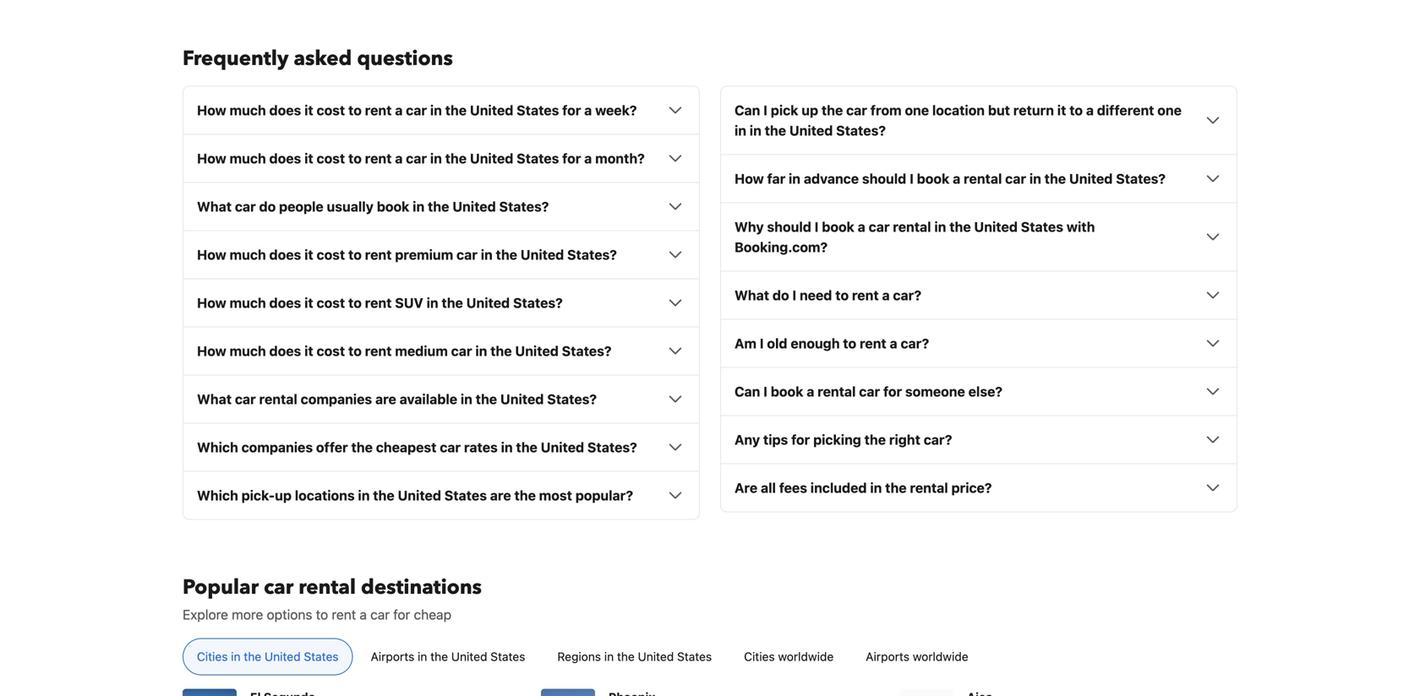 Task type: vqa. For each thing, say whether or not it's contained in the screenshot.
ROOM SERVICE to the left
no



Task type: describe. For each thing, give the bounding box(es) containing it.
tips
[[763, 432, 788, 448]]

far
[[767, 171, 786, 187]]

popular car rental destinations explore more options to rent a car for cheap
[[183, 574, 482, 623]]

what for what do i need to rent a car?
[[735, 287, 769, 303]]

how for how far in advance should i book a rental car in the united states?
[[735, 171, 764, 187]]

it for how much does it cost to rent a car in the united states for a week?
[[305, 102, 313, 118]]

rent inside dropdown button
[[365, 150, 392, 166]]

what car rental companies are available in the united states? button
[[197, 389, 686, 409]]

can i book a rental car for someone else? button
[[735, 382, 1224, 402]]

which for which companies offer the cheapest car rates  in the united states?
[[197, 440, 238, 456]]

book right usually
[[377, 199, 410, 215]]

someone
[[906, 384, 965, 400]]

any tips for picking the right car?
[[735, 432, 952, 448]]

need
[[800, 287, 832, 303]]

much for how much does it cost to rent a car in the united states for a month?
[[230, 150, 266, 166]]

regions in the united states
[[558, 650, 712, 664]]

to down usually
[[348, 247, 362, 263]]

in inside button
[[418, 650, 427, 664]]

are inside 'dropdown button'
[[375, 391, 396, 407]]

what do i need to rent a car?
[[735, 287, 922, 303]]

how much does it cost to rent a car in the united states for a week?
[[197, 102, 637, 118]]

how for how much does it cost to rent suv in the united states?
[[197, 295, 226, 311]]

options
[[267, 607, 312, 623]]

states inside 'dropdown button'
[[517, 102, 559, 118]]

2 one from the left
[[1158, 102, 1182, 118]]

cities for cities worldwide
[[744, 650, 775, 664]]

a down how much does it cost to rent a car in the united states for a week?
[[395, 150, 403, 166]]

a down why should i book a car rental in the united states with booking.com?
[[882, 287, 890, 303]]

airports for airports worldwide
[[866, 650, 910, 664]]

suv
[[395, 295, 423, 311]]

any
[[735, 432, 760, 448]]

cities worldwide button
[[730, 639, 848, 676]]

should inside how far in advance should i book a rental car in the united states? dropdown button
[[862, 171, 907, 187]]

it for how much does it cost to rent premium car in the united states?
[[305, 247, 313, 263]]

booking.com?
[[735, 239, 828, 255]]

does for how much does it cost to rent suv in the united states?
[[269, 295, 301, 311]]

the inside how much does it cost to rent suv in the united states? dropdown button
[[442, 295, 463, 311]]

frequently
[[183, 45, 289, 73]]

i up tips on the bottom right of page
[[764, 384, 768, 400]]

are all fees included in the rental price?
[[735, 480, 992, 496]]

cost for how much does it cost to rent suv in the united states?
[[317, 295, 345, 311]]

explore
[[183, 607, 228, 623]]

how much does it cost to rent suv in the united states? button
[[197, 293, 686, 313]]

rent left medium
[[365, 343, 392, 359]]

cost for how much does it cost to rent medium car in the united states?
[[317, 343, 345, 359]]

to inside popular car rental destinations explore more options to rent a car for cheap
[[316, 607, 328, 623]]

price?
[[952, 480, 992, 496]]

rent right need
[[852, 287, 879, 303]]

how much does it cost to rent medium car in the united states?
[[197, 343, 612, 359]]

more
[[232, 607, 263, 623]]

companies inside 'dropdown button'
[[301, 391, 372, 407]]

worldwide for cities worldwide
[[778, 650, 834, 664]]

much for how much does it cost to rent premium car in the united states?
[[230, 247, 266, 263]]

enough
[[791, 336, 840, 352]]

how much does it cost to rent a car in the united states for a week? button
[[197, 100, 686, 120]]

can i pick up the car from one location but return it to a different one in in the united states? button
[[735, 100, 1224, 141]]

the down pick
[[765, 122, 786, 138]]

states inside button
[[491, 650, 525, 664]]

the inside airports in the united states button
[[431, 650, 448, 664]]

cities worldwide
[[744, 650, 834, 664]]

am i old enough to rent a car?
[[735, 336, 929, 352]]

usually
[[327, 199, 374, 215]]

states? inside the can i pick up the car from one location but return it to a different one in in the united states?
[[836, 122, 886, 138]]

are
[[735, 480, 758, 496]]

how much does it cost to rent premium car in the united states?
[[197, 247, 617, 263]]

the right pick
[[822, 102, 843, 118]]

right
[[889, 432, 921, 448]]

airports for airports in the united states
[[371, 650, 415, 664]]

cost for how much does it cost to rent a car in the united states for a month?
[[317, 150, 345, 166]]

are all fees included in the rental price? button
[[735, 478, 1224, 498]]

what car do people usually book in the united states?
[[197, 199, 549, 215]]

return
[[1014, 102, 1054, 118]]

cities in the united states
[[197, 650, 339, 664]]

for inside "dropdown button"
[[792, 432, 810, 448]]

does for how much does it cost to rent premium car in the united states?
[[269, 247, 301, 263]]

week?
[[595, 102, 637, 118]]

book up why should i book a car rental in the united states with booking.com?
[[917, 171, 950, 187]]

for inside popular car rental destinations explore more options to rent a car for cheap
[[393, 607, 410, 623]]

destinations
[[361, 574, 482, 602]]

to inside dropdown button
[[348, 150, 362, 166]]

up inside the can i pick up the car from one location but return it to a different one in in the united states?
[[802, 102, 819, 118]]

frequently asked questions
[[183, 45, 453, 73]]

most
[[539, 488, 572, 504]]

cost for how much does it cost to rent premium car in the united states?
[[317, 247, 345, 263]]

a inside popular car rental destinations explore more options to rent a car for cheap
[[360, 607, 367, 623]]

rent left suv
[[365, 295, 392, 311]]

why should i book a car rental in the united states with booking.com? button
[[735, 217, 1224, 257]]

how much does it cost to rent a car in the united states for a month?
[[197, 150, 645, 166]]

car inside the can i pick up the car from one location but return it to a different one in in the united states?
[[846, 102, 868, 118]]

how for how much does it cost to rent premium car in the united states?
[[197, 247, 226, 263]]

what for what car rental companies are available in the united states?
[[197, 391, 232, 407]]

airports worldwide button
[[852, 639, 983, 676]]

companies inside dropdown button
[[242, 440, 313, 456]]

i inside why should i book a car rental in the united states with booking.com?
[[815, 219, 819, 235]]

the inside how much does it cost to rent premium car in the united states? dropdown button
[[496, 247, 517, 263]]

included
[[811, 480, 867, 496]]

from
[[871, 102, 902, 118]]

medium
[[395, 343, 448, 359]]

a left week?
[[584, 102, 592, 118]]

locations
[[295, 488, 355, 504]]

else?
[[969, 384, 1003, 400]]

the inside why should i book a car rental in the united states with booking.com?
[[950, 219, 971, 235]]

people
[[279, 199, 324, 215]]

book down old
[[771, 384, 804, 400]]

cheapest
[[376, 440, 437, 456]]

old
[[767, 336, 788, 352]]

united inside button
[[451, 650, 487, 664]]

airports worldwide
[[866, 650, 969, 664]]

with
[[1067, 219, 1095, 235]]

does for how much does it cost to rent medium car in the united states?
[[269, 343, 301, 359]]

1 vertical spatial do
[[773, 287, 789, 303]]

united inside the can i pick up the car from one location but return it to a different one in in the united states?
[[790, 122, 833, 138]]

a down questions on the left top of the page
[[395, 102, 403, 118]]

much for how much does it cost to rent suv in the united states?
[[230, 295, 266, 311]]

airports in the united states
[[371, 650, 525, 664]]

different
[[1097, 102, 1155, 118]]

popular
[[183, 574, 259, 602]]

does for how much does it cost to rent a car in the united states for a week?
[[269, 102, 301, 118]]

the left the most
[[515, 488, 536, 504]]

the right rates
[[516, 440, 538, 456]]

rent left premium
[[365, 247, 392, 263]]

united inside dropdown button
[[470, 150, 514, 166]]

cheap
[[414, 607, 452, 623]]



Task type: locate. For each thing, give the bounding box(es) containing it.
states inside dropdown button
[[517, 150, 559, 166]]

why should i book a car rental in the united states with booking.com?
[[735, 219, 1095, 255]]

rental inside why should i book a car rental in the united states with booking.com?
[[893, 219, 931, 235]]

for inside dropdown button
[[562, 150, 581, 166]]

i left old
[[760, 336, 764, 352]]

1 cities from the left
[[197, 650, 228, 664]]

to right need
[[836, 287, 849, 303]]

the left 'right' on the bottom of the page
[[865, 432, 886, 448]]

car? right 'right' on the bottom of the page
[[924, 432, 952, 448]]

3 much from the top
[[230, 247, 266, 263]]

1 does from the top
[[269, 102, 301, 118]]

1 worldwide from the left
[[778, 650, 834, 664]]

cities
[[197, 650, 228, 664], [744, 650, 775, 664]]

1 horizontal spatial worldwide
[[913, 650, 969, 664]]

one right the from
[[905, 102, 929, 118]]

which inside which pick-up locations in the united states are the most popular? dropdown button
[[197, 488, 238, 504]]

can for can i book a rental car for someone else?
[[735, 384, 760, 400]]

a left month?
[[584, 150, 592, 166]]

cost for how much does it cost to rent a car in the united states for a week?
[[317, 102, 345, 118]]

the up how much does it cost to rent premium car in the united states? dropdown button
[[428, 199, 449, 215]]

4 cost from the top
[[317, 295, 345, 311]]

pick
[[771, 102, 799, 118]]

am
[[735, 336, 757, 352]]

any tips for picking the right car? button
[[735, 430, 1224, 450]]

available
[[400, 391, 458, 407]]

1 vertical spatial up
[[275, 488, 292, 504]]

it inside 'dropdown button'
[[305, 102, 313, 118]]

am i old enough to rent a car? button
[[735, 333, 1224, 354]]

to right enough
[[843, 336, 857, 352]]

the inside the how much does it cost to rent a car in the united states for a week? 'dropdown button'
[[445, 102, 467, 118]]

car?
[[893, 287, 922, 303], [901, 336, 929, 352], [924, 432, 952, 448]]

2 worldwide from the left
[[913, 650, 969, 664]]

0 vertical spatial which
[[197, 440, 238, 456]]

it inside the can i pick up the car from one location but return it to a different one in in the united states?
[[1058, 102, 1067, 118]]

0 horizontal spatial cities
[[197, 650, 228, 664]]

a down enough
[[807, 384, 815, 400]]

for left month?
[[562, 150, 581, 166]]

5 much from the top
[[230, 343, 266, 359]]

airports in the united states button
[[356, 639, 540, 676]]

3 does from the top
[[269, 247, 301, 263]]

which companies offer the cheapest car rates  in the united states?
[[197, 440, 637, 456]]

book inside why should i book a car rental in the united states with booking.com?
[[822, 219, 855, 235]]

offer
[[316, 440, 348, 456]]

4 much from the top
[[230, 295, 266, 311]]

the inside how much does it cost to rent medium car in the united states? dropdown button
[[491, 343, 512, 359]]

the right offer
[[351, 440, 373, 456]]

rates
[[464, 440, 498, 456]]

0 vertical spatial are
[[375, 391, 396, 407]]

how much does it cost to rent a car in the united states for a month? button
[[197, 148, 686, 169]]

what car rental companies are available in the united states?
[[197, 391, 597, 407]]

rent right options
[[332, 607, 356, 623]]

5 cost from the top
[[317, 343, 345, 359]]

airports
[[371, 650, 415, 664], [866, 650, 910, 664]]

all
[[761, 480, 776, 496]]

a down the can i pick up the car from one location but return it to a different one in in the united states?
[[953, 171, 961, 187]]

much inside 'dropdown button'
[[230, 102, 266, 118]]

1 vertical spatial are
[[490, 488, 511, 504]]

it for how much does it cost to rent suv in the united states?
[[305, 295, 313, 311]]

can up any
[[735, 384, 760, 400]]

i
[[764, 102, 768, 118], [910, 171, 914, 187], [815, 219, 819, 235], [793, 287, 797, 303], [760, 336, 764, 352], [764, 384, 768, 400]]

how much does it cost to rent suv in the united states?
[[197, 295, 563, 311]]

states? inside 'dropdown button'
[[547, 391, 597, 407]]

a down the advance
[[858, 219, 866, 235]]

for left cheap
[[393, 607, 410, 623]]

rental
[[964, 171, 1002, 187], [893, 219, 931, 235], [818, 384, 856, 400], [259, 391, 298, 407], [910, 480, 948, 496], [299, 574, 356, 602]]

are down rates
[[490, 488, 511, 504]]

a inside why should i book a car rental in the united states with booking.com?
[[858, 219, 866, 235]]

united inside why should i book a car rental in the united states with booking.com?
[[974, 219, 1018, 235]]

can left pick
[[735, 102, 760, 118]]

does for how much does it cost to rent a car in the united states for a month?
[[269, 150, 301, 166]]

which inside which companies offer the cheapest car rates  in the united states? dropdown button
[[197, 440, 238, 456]]

1 vertical spatial can
[[735, 384, 760, 400]]

cost up usually
[[317, 150, 345, 166]]

to left suv
[[348, 295, 362, 311]]

the inside the how much does it cost to rent a car in the united states for a month? dropdown button
[[445, 150, 467, 166]]

which companies offer the cheapest car rates  in the united states? button
[[197, 437, 686, 458]]

1 horizontal spatial cities
[[744, 650, 775, 664]]

cities for cities in the united states
[[197, 650, 228, 664]]

0 horizontal spatial airports
[[371, 650, 415, 664]]

in inside why should i book a car rental in the united states with booking.com?
[[935, 219, 947, 235]]

how far in advance should i book a rental car in the united states? button
[[735, 169, 1224, 189]]

it
[[305, 102, 313, 118], [1058, 102, 1067, 118], [305, 150, 313, 166], [305, 247, 313, 263], [305, 295, 313, 311], [305, 343, 313, 359]]

to down asked
[[348, 102, 362, 118]]

companies up pick- at the left bottom
[[242, 440, 313, 456]]

the down cheap
[[431, 650, 448, 664]]

much for how much does it cost to rent a car in the united states for a week?
[[230, 102, 266, 118]]

how inside 'dropdown button'
[[197, 102, 226, 118]]

a inside the can i pick up the car from one location but return it to a different one in in the united states?
[[1086, 102, 1094, 118]]

does inside how much does it cost to rent medium car in the united states? dropdown button
[[269, 343, 301, 359]]

car inside why should i book a car rental in the united states with booking.com?
[[869, 219, 890, 235]]

up
[[802, 102, 819, 118], [275, 488, 292, 504]]

which
[[197, 440, 238, 456], [197, 488, 238, 504]]

one right different
[[1158, 102, 1182, 118]]

picking
[[814, 432, 861, 448]]

it inside dropdown button
[[305, 150, 313, 166]]

in inside dropdown button
[[430, 150, 442, 166]]

the inside cities in the united states button
[[244, 650, 261, 664]]

does inside the how much does it cost to rent a car in the united states for a month? dropdown button
[[269, 150, 301, 166]]

can inside the can i pick up the car from one location but return it to a different one in in the united states?
[[735, 102, 760, 118]]

rent inside popular car rental destinations explore more options to rent a car for cheap
[[332, 607, 356, 623]]

but
[[988, 102, 1010, 118]]

what inside 'dropdown button'
[[197, 391, 232, 407]]

airports inside button
[[371, 650, 415, 664]]

fees
[[779, 480, 808, 496]]

advance
[[804, 171, 859, 187]]

0 horizontal spatial one
[[905, 102, 929, 118]]

rent up can i book a rental car for someone else?
[[860, 336, 887, 352]]

car? for what do i need to rent a car?
[[893, 287, 922, 303]]

questions
[[357, 45, 453, 73]]

1 horizontal spatial do
[[773, 287, 789, 303]]

0 vertical spatial what
[[197, 199, 232, 215]]

car? inside "dropdown button"
[[924, 432, 952, 448]]

how far in advance should i book a rental car in the united states?
[[735, 171, 1166, 187]]

the inside regions in the united states button
[[617, 650, 635, 664]]

rent
[[365, 102, 392, 118], [365, 150, 392, 166], [365, 247, 392, 263], [852, 287, 879, 303], [365, 295, 392, 311], [860, 336, 887, 352], [365, 343, 392, 359], [332, 607, 356, 623]]

2 vertical spatial what
[[197, 391, 232, 407]]

3 cost from the top
[[317, 247, 345, 263]]

what car do people usually book in the united states? button
[[197, 196, 686, 217]]

does inside the how much does it cost to rent a car in the united states for a week? 'dropdown button'
[[269, 102, 301, 118]]

rental inside 'dropdown button'
[[259, 391, 298, 407]]

rent down questions on the left top of the page
[[365, 102, 392, 118]]

premium
[[395, 247, 453, 263]]

rental inside popular car rental destinations explore more options to rent a car for cheap
[[299, 574, 356, 602]]

the inside any tips for picking the right car? "dropdown button"
[[865, 432, 886, 448]]

regions in the united states button
[[543, 639, 726, 676]]

up left locations
[[275, 488, 292, 504]]

does inside how much does it cost to rent suv in the united states? dropdown button
[[269, 295, 301, 311]]

cost left suv
[[317, 295, 345, 311]]

1 vertical spatial companies
[[242, 440, 313, 456]]

for left someone
[[884, 384, 902, 400]]

for left week?
[[562, 102, 581, 118]]

the right regions
[[617, 650, 635, 664]]

cities in the united states button
[[183, 639, 353, 676]]

it for how much does it cost to rent medium car in the united states?
[[305, 343, 313, 359]]

book down the advance
[[822, 219, 855, 235]]

the down more
[[244, 650, 261, 664]]

a left different
[[1086, 102, 1094, 118]]

the up the how much does it cost to rent a car in the united states for a month? dropdown button
[[445, 102, 467, 118]]

asked
[[294, 45, 352, 73]]

the inside "are all fees included in the rental price?" dropdown button
[[885, 480, 907, 496]]

location
[[933, 102, 985, 118]]

2 can from the top
[[735, 384, 760, 400]]

0 vertical spatial car?
[[893, 287, 922, 303]]

states
[[517, 102, 559, 118], [517, 150, 559, 166], [1021, 219, 1064, 235], [445, 488, 487, 504], [304, 650, 339, 664], [491, 650, 525, 664], [677, 650, 712, 664]]

0 vertical spatial should
[[862, 171, 907, 187]]

should
[[862, 171, 907, 187], [767, 219, 812, 235]]

cost inside dropdown button
[[317, 150, 345, 166]]

how for how much does it cost to rent a car in the united states for a month?
[[197, 150, 226, 166]]

car? up someone
[[901, 336, 929, 352]]

i up why should i book a car rental in the united states with booking.com?
[[910, 171, 914, 187]]

1 vertical spatial what
[[735, 287, 769, 303]]

1 horizontal spatial one
[[1158, 102, 1182, 118]]

1 horizontal spatial should
[[862, 171, 907, 187]]

the inside what car do people usually book in the united states? dropdown button
[[428, 199, 449, 215]]

i left pick
[[764, 102, 768, 118]]

car? down why should i book a car rental in the united states with booking.com?
[[893, 287, 922, 303]]

the down the how much does it cost to rent a car in the united states for a week? 'dropdown button'
[[445, 150, 467, 166]]

are left available
[[375, 391, 396, 407]]

2 much from the top
[[230, 150, 266, 166]]

are
[[375, 391, 396, 407], [490, 488, 511, 504]]

the up what car rental companies are available in the united states? 'dropdown button'
[[491, 343, 512, 359]]

the down how far in advance should i book a rental car in the united states? at the top right
[[950, 219, 971, 235]]

in
[[430, 102, 442, 118], [735, 122, 747, 138], [750, 122, 762, 138], [430, 150, 442, 166], [789, 171, 801, 187], [1030, 171, 1042, 187], [413, 199, 425, 215], [935, 219, 947, 235], [481, 247, 493, 263], [427, 295, 439, 311], [475, 343, 487, 359], [461, 391, 473, 407], [501, 440, 513, 456], [870, 480, 882, 496], [358, 488, 370, 504], [231, 650, 241, 664], [418, 650, 427, 664], [604, 650, 614, 664]]

do
[[259, 199, 276, 215], [773, 287, 789, 303]]

i inside the can i pick up the car from one location but return it to a different one in in the united states?
[[764, 102, 768, 118]]

cost down asked
[[317, 102, 345, 118]]

1 vertical spatial car?
[[901, 336, 929, 352]]

tab list
[[169, 639, 1251, 677]]

1 can from the top
[[735, 102, 760, 118]]

do left people
[[259, 199, 276, 215]]

0 horizontal spatial do
[[259, 199, 276, 215]]

the down return
[[1045, 171, 1066, 187]]

car inside dropdown button
[[406, 150, 427, 166]]

2 cities from the left
[[744, 650, 775, 664]]

states inside why should i book a car rental in the united states with booking.com?
[[1021, 219, 1064, 235]]

airports inside button
[[866, 650, 910, 664]]

2 airports from the left
[[866, 650, 910, 664]]

can i book a rental car for someone else?
[[735, 384, 1003, 400]]

are inside dropdown button
[[490, 488, 511, 504]]

which pick-up locations in the united states are the most popular?
[[197, 488, 633, 504]]

to right options
[[316, 607, 328, 623]]

what
[[197, 199, 232, 215], [735, 287, 769, 303], [197, 391, 232, 407]]

the up rates
[[476, 391, 497, 407]]

1 horizontal spatial up
[[802, 102, 819, 118]]

the inside how far in advance should i book a rental car in the united states? dropdown button
[[1045, 171, 1066, 187]]

why
[[735, 219, 764, 235]]

how for how much does it cost to rent a car in the united states for a week?
[[197, 102, 226, 118]]

the down 'right' on the bottom of the page
[[885, 480, 907, 496]]

how for how much does it cost to rent medium car in the united states?
[[197, 343, 226, 359]]

much
[[230, 102, 266, 118], [230, 150, 266, 166], [230, 247, 266, 263], [230, 295, 266, 311], [230, 343, 266, 359]]

to right return
[[1070, 102, 1083, 118]]

4 does from the top
[[269, 295, 301, 311]]

should up booking.com?
[[767, 219, 812, 235]]

the inside what car rental companies are available in the united states? 'dropdown button'
[[476, 391, 497, 407]]

which pick-up locations in the united states are the most popular? button
[[197, 486, 686, 506]]

how inside dropdown button
[[197, 150, 226, 166]]

1 horizontal spatial airports
[[866, 650, 910, 664]]

1 vertical spatial which
[[197, 488, 238, 504]]

1 which from the top
[[197, 440, 238, 456]]

to
[[348, 102, 362, 118], [1070, 102, 1083, 118], [348, 150, 362, 166], [348, 247, 362, 263], [836, 287, 849, 303], [348, 295, 362, 311], [843, 336, 857, 352], [348, 343, 362, 359], [316, 607, 328, 623]]

5 does from the top
[[269, 343, 301, 359]]

for right tips on the bottom right of page
[[792, 432, 810, 448]]

a down destinations
[[360, 607, 367, 623]]

much for how much does it cost to rent medium car in the united states?
[[230, 343, 266, 359]]

cost down usually
[[317, 247, 345, 263]]

2 vertical spatial car?
[[924, 432, 952, 448]]

2 does from the top
[[269, 150, 301, 166]]

1 vertical spatial should
[[767, 219, 812, 235]]

the right suv
[[442, 295, 463, 311]]

to inside 'dropdown button'
[[348, 102, 362, 118]]

the down cheapest
[[373, 488, 395, 504]]

0 vertical spatial up
[[802, 102, 819, 118]]

regions
[[558, 650, 601, 664]]

what for what car do people usually book in the united states?
[[197, 199, 232, 215]]

0 vertical spatial do
[[259, 199, 276, 215]]

tab list containing cities in the united states
[[169, 639, 1251, 677]]

month?
[[595, 150, 645, 166]]

it for how much does it cost to rent a car in the united states for a month?
[[305, 150, 313, 166]]

cost down how much does it cost to rent suv in the united states?
[[317, 343, 345, 359]]

cost inside 'dropdown button'
[[317, 102, 345, 118]]

much inside dropdown button
[[230, 150, 266, 166]]

i up booking.com?
[[815, 219, 819, 235]]

for inside dropdown button
[[884, 384, 902, 400]]

a up can i book a rental car for someone else?
[[890, 336, 898, 352]]

rent inside 'dropdown button'
[[365, 102, 392, 118]]

worldwide for airports worldwide
[[913, 650, 969, 664]]

to down how much does it cost to rent suv in the united states?
[[348, 343, 362, 359]]

i left need
[[793, 287, 797, 303]]

1 cost from the top
[[317, 102, 345, 118]]

pick-
[[242, 488, 275, 504]]

0 vertical spatial can
[[735, 102, 760, 118]]

can for can i pick up the car from one location but return it to a different one in in the united states?
[[735, 102, 760, 118]]

does inside how much does it cost to rent premium car in the united states? dropdown button
[[269, 247, 301, 263]]

a
[[395, 102, 403, 118], [584, 102, 592, 118], [1086, 102, 1094, 118], [395, 150, 403, 166], [584, 150, 592, 166], [953, 171, 961, 187], [858, 219, 866, 235], [882, 287, 890, 303], [890, 336, 898, 352], [807, 384, 815, 400], [360, 607, 367, 623]]

rent up what car do people usually book in the united states?
[[365, 150, 392, 166]]

companies up offer
[[301, 391, 372, 407]]

for inside 'dropdown button'
[[562, 102, 581, 118]]

companies
[[301, 391, 372, 407], [242, 440, 313, 456]]

0 horizontal spatial should
[[767, 219, 812, 235]]

to up usually
[[348, 150, 362, 166]]

what do i need to rent a car? button
[[735, 285, 1224, 305]]

the up how much does it cost to rent suv in the united states? dropdown button
[[496, 247, 517, 263]]

do left need
[[773, 287, 789, 303]]

0 horizontal spatial worldwide
[[778, 650, 834, 664]]

1 much from the top
[[230, 102, 266, 118]]

0 horizontal spatial up
[[275, 488, 292, 504]]

up right pick
[[802, 102, 819, 118]]

to inside the can i pick up the car from one location but return it to a different one in in the united states?
[[1070, 102, 1083, 118]]

0 horizontal spatial are
[[375, 391, 396, 407]]

can i pick up the car from one location but return it to a different one in in the united states?
[[735, 102, 1182, 138]]

2 which from the top
[[197, 488, 238, 504]]

how much does it cost to rent medium car in the united states? button
[[197, 341, 686, 361]]

should inside why should i book a car rental in the united states with booking.com?
[[767, 219, 812, 235]]

which for which pick-up locations in the united states are the most popular?
[[197, 488, 238, 504]]

book
[[917, 171, 950, 187], [377, 199, 410, 215], [822, 219, 855, 235], [771, 384, 804, 400]]

2 cost from the top
[[317, 150, 345, 166]]

cost
[[317, 102, 345, 118], [317, 150, 345, 166], [317, 247, 345, 263], [317, 295, 345, 311], [317, 343, 345, 359]]

popular?
[[576, 488, 633, 504]]

how much does it cost to rent premium car in the united states? button
[[197, 245, 686, 265]]

1 horizontal spatial are
[[490, 488, 511, 504]]

1 one from the left
[[905, 102, 929, 118]]

car? for am i old enough to rent a car?
[[901, 336, 929, 352]]

1 airports from the left
[[371, 650, 415, 664]]

should right the advance
[[862, 171, 907, 187]]

0 vertical spatial companies
[[301, 391, 372, 407]]



